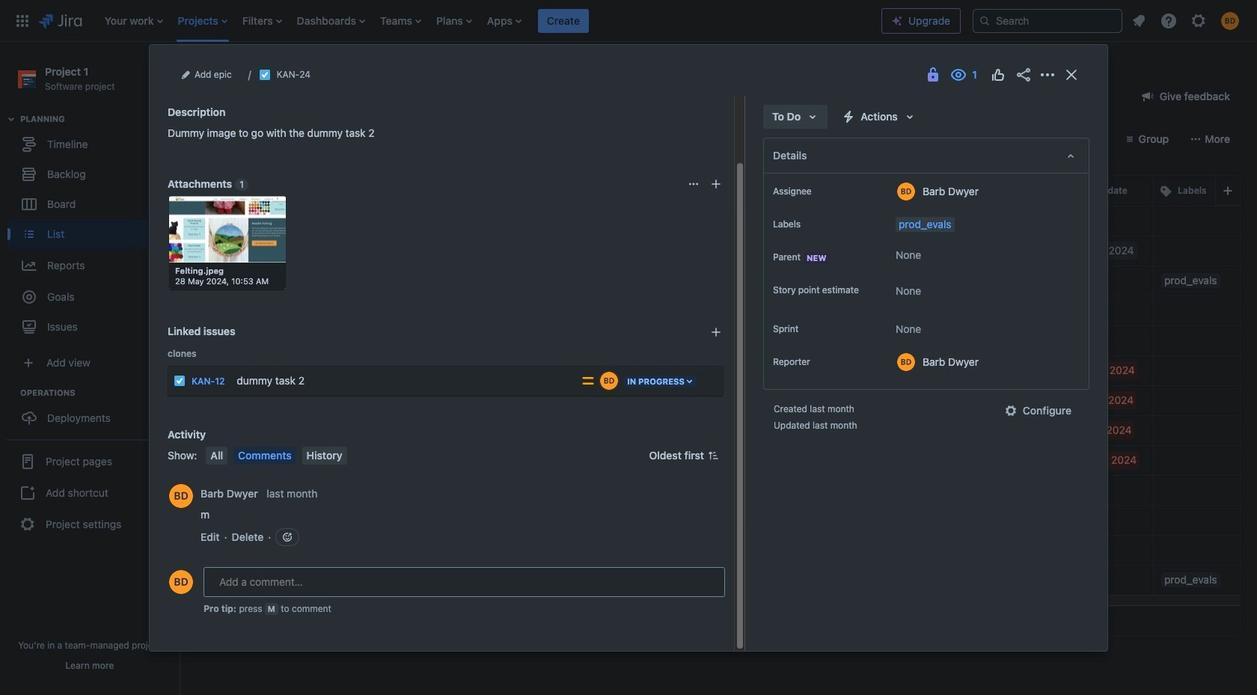 Task type: vqa. For each thing, say whether or not it's contained in the screenshot.
cell
yes



Task type: describe. For each thing, give the bounding box(es) containing it.
primary element
[[9, 0, 882, 42]]

goal image
[[22, 291, 36, 304]]

0 horizontal spatial list
[[97, 0, 882, 42]]

Add a comment… field
[[204, 568, 725, 597]]

4 list item from the left
[[292, 0, 370, 42]]

vote options: no one has voted for this issue yet. image
[[990, 66, 1008, 84]]

epic image
[[286, 245, 298, 257]]

copy link to issue image
[[308, 68, 320, 80]]

more information about barb dwyer image
[[898, 183, 916, 201]]

task image left copy link to issue image
[[259, 69, 271, 81]]

planning image
[[2, 110, 20, 128]]

priority: medium image
[[581, 374, 596, 389]]

task image down 'add reaction' image
[[286, 574, 298, 586]]

delete image
[[261, 203, 279, 221]]

sidebar element
[[0, 42, 180, 696]]

task image left copy link to comment 'icon'
[[286, 485, 298, 497]]

3 list item from the left
[[238, 0, 286, 42]]

0 vertical spatial group
[[7, 113, 179, 347]]

group for first heading from the bottom
[[6, 440, 174, 546]]

parent pin to top. only you can see pinned fields. image
[[833, 252, 845, 264]]

actions image
[[1039, 66, 1057, 84]]



Task type: locate. For each thing, give the bounding box(es) containing it.
close image
[[1063, 66, 1081, 84]]

1 vertical spatial task image
[[286, 545, 298, 556]]

Search field
[[973, 9, 1123, 33]]

jira image
[[39, 12, 82, 30], [39, 12, 82, 30]]

1 epic image from the top
[[286, 365, 298, 377]]

cell
[[341, 176, 431, 205], [341, 206, 431, 236], [431, 206, 731, 236], [341, 236, 431, 266], [431, 236, 731, 266], [341, 266, 431, 296], [431, 266, 731, 296], [210, 296, 259, 326], [259, 296, 341, 326], [341, 296, 431, 326], [929, 296, 1064, 326], [259, 326, 341, 356], [341, 326, 431, 356], [210, 416, 259, 446], [821, 446, 929, 476], [929, 446, 1064, 476], [341, 476, 431, 506], [431, 476, 731, 506], [821, 476, 929, 506], [341, 506, 431, 536], [431, 506, 731, 536], [821, 506, 929, 536], [821, 536, 929, 565], [929, 536, 1064, 565], [821, 565, 929, 595]]

1 list item from the left
[[100, 0, 167, 42]]

task image right delete icon at the left top of page
[[286, 215, 298, 227]]

1 vertical spatial heading
[[20, 387, 179, 399]]

banner
[[0, 0, 1258, 42]]

more information about barb dwyer image
[[169, 484, 193, 508]]

details element
[[764, 138, 1090, 174]]

epic image
[[286, 365, 298, 377], [286, 395, 298, 407], [286, 455, 298, 467]]

1 task image from the top
[[286, 275, 298, 287]]

task image
[[286, 275, 298, 287], [286, 545, 298, 556]]

group for second heading from the bottom
[[7, 387, 179, 438]]

task image
[[259, 69, 271, 81], [286, 215, 298, 227], [286, 485, 298, 497], [286, 574, 298, 586]]

1 vertical spatial group
[[7, 387, 179, 438]]

menu bar
[[203, 447, 350, 465]]

add reaction image
[[282, 532, 294, 544]]

2 vertical spatial group
[[6, 440, 174, 546]]

1 heading from the top
[[20, 113, 179, 125]]

8 list item from the left
[[538, 0, 589, 42]]

dialog
[[150, 22, 1108, 651]]

download image
[[236, 203, 254, 221]]

5 list item from the left
[[376, 0, 426, 42]]

2 list item from the left
[[173, 0, 232, 42]]

table
[[210, 176, 1258, 607]]

2 vertical spatial epic image
[[286, 455, 298, 467]]

0 vertical spatial task image
[[286, 275, 298, 287]]

3 epic image from the top
[[286, 455, 298, 467]]

story point estimate pin to top. only you can see pinned fields. image
[[776, 296, 788, 308]]

group
[[7, 113, 179, 347], [7, 387, 179, 438], [6, 440, 174, 546]]

0 vertical spatial heading
[[20, 113, 179, 125]]

copy link to comment image
[[321, 487, 333, 499]]

list item
[[100, 0, 167, 42], [173, 0, 232, 42], [238, 0, 286, 42], [292, 0, 370, 42], [376, 0, 426, 42], [432, 0, 477, 42], [483, 0, 526, 42], [538, 0, 589, 42]]

heading
[[20, 113, 179, 125], [20, 387, 179, 399]]

0 vertical spatial epic image
[[286, 365, 298, 377]]

7 list item from the left
[[483, 0, 526, 42]]

task image down epic image
[[286, 275, 298, 287]]

list
[[97, 0, 882, 42], [1126, 7, 1249, 34]]

1 vertical spatial epic image
[[286, 395, 298, 407]]

2 task image from the top
[[286, 545, 298, 556]]

None search field
[[973, 9, 1123, 33]]

1 horizontal spatial list
[[1126, 7, 1249, 34]]

6 list item from the left
[[432, 0, 477, 42]]

search image
[[979, 15, 991, 27]]

more options for attachments image
[[688, 178, 700, 190]]

Search list field
[[210, 129, 335, 150]]

2 epic image from the top
[[286, 395, 298, 407]]

2 heading from the top
[[20, 387, 179, 399]]

task image down 'add reaction' image
[[286, 545, 298, 556]]



